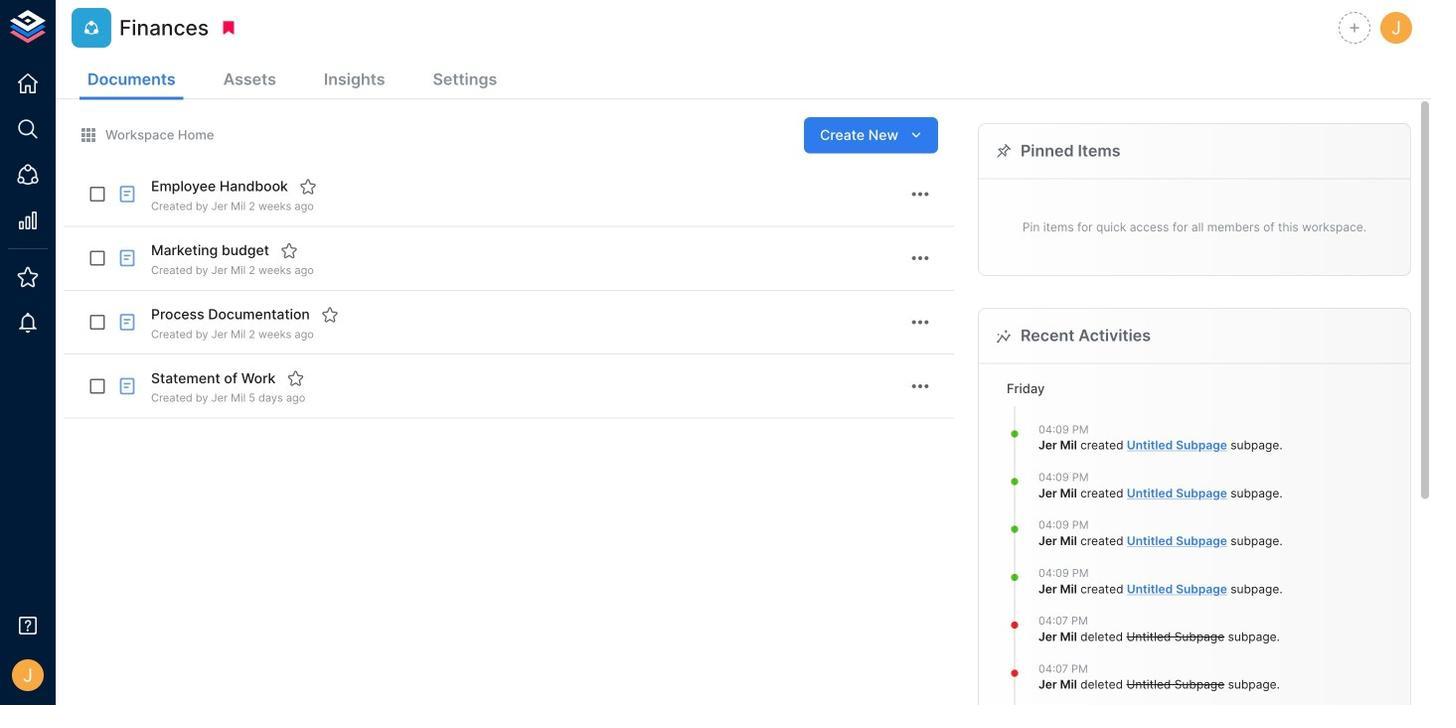 Task type: locate. For each thing, give the bounding box(es) containing it.
0 horizontal spatial favorite image
[[299, 178, 317, 196]]

favorite image
[[280, 242, 298, 260], [286, 370, 304, 388]]

1 horizontal spatial favorite image
[[321, 306, 339, 324]]

favorite image
[[299, 178, 317, 196], [321, 306, 339, 324]]

1 vertical spatial favorite image
[[321, 306, 339, 324]]

0 vertical spatial favorite image
[[299, 178, 317, 196]]



Task type: describe. For each thing, give the bounding box(es) containing it.
remove bookmark image
[[220, 19, 238, 37]]

0 vertical spatial favorite image
[[280, 242, 298, 260]]

1 vertical spatial favorite image
[[286, 370, 304, 388]]



Task type: vqa. For each thing, say whether or not it's contained in the screenshot.
remove bookmark IMAGE in the top of the page
yes



